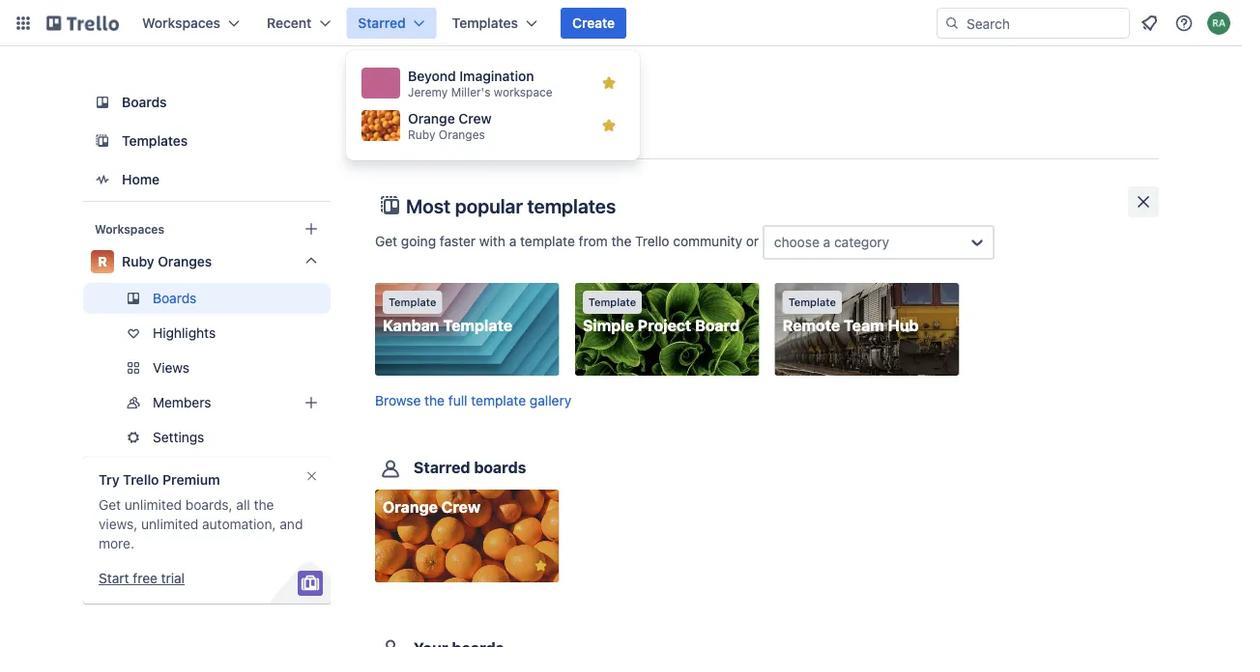 Task type: vqa. For each thing, say whether or not it's contained in the screenshot.
E.G. Calrissian@Cloud.Ci text field
no



Task type: locate. For each thing, give the bounding box(es) containing it.
2 vertical spatial oranges
[[158, 254, 212, 270]]

orange inside orange crew ruby oranges
[[408, 111, 455, 127]]

starred icon image up templates
[[601, 118, 617, 133]]

a right choose
[[823, 234, 831, 250]]

oranges up highlights
[[158, 254, 212, 270]]

ruby anderson (rubyanderson7) image
[[1207, 12, 1231, 35]]

orange down starred boards
[[383, 499, 438, 517]]

miller's
[[451, 85, 491, 99]]

starred boards
[[414, 459, 526, 477]]

1 vertical spatial ruby oranges
[[122, 254, 212, 270]]

0 vertical spatial boards
[[122, 94, 167, 110]]

template up remote
[[788, 296, 836, 309]]

oranges down miller's
[[439, 128, 485, 141]]

trello
[[635, 233, 669, 249], [123, 472, 159, 488]]

1 vertical spatial boards link
[[83, 283, 331, 314]]

1 horizontal spatial templates
[[452, 15, 518, 31]]

back to home image
[[46, 8, 119, 39]]

jeremy
[[408, 85, 448, 99]]

boards right board image
[[122, 94, 167, 110]]

get left 'going'
[[375, 233, 397, 249]]

0 horizontal spatial a
[[509, 233, 516, 249]]

members link
[[83, 388, 331, 419]]

0 horizontal spatial trello
[[123, 472, 159, 488]]

0 vertical spatial template
[[520, 233, 575, 249]]

free
[[133, 571, 157, 587]]

r down home image
[[98, 254, 107, 270]]

template for kanban
[[389, 296, 436, 309]]

orange for orange crew ruby oranges
[[408, 111, 455, 127]]

unlimited down boards, on the left of the page
[[141, 517, 198, 533]]

orange down jeremy
[[408, 111, 455, 127]]

1 vertical spatial orange
[[383, 499, 438, 517]]

0 notifications image
[[1138, 12, 1161, 35]]

add image
[[300, 391, 323, 415]]

starred for starred
[[358, 15, 406, 31]]

category
[[834, 234, 889, 250]]

home link
[[83, 162, 331, 197]]

0 vertical spatial starred
[[358, 15, 406, 31]]

a right with
[[509, 233, 516, 249]]

0 vertical spatial get
[[375, 233, 397, 249]]

r
[[380, 94, 402, 134], [98, 254, 107, 270]]

1 vertical spatial trello
[[123, 472, 159, 488]]

ruby oranges down the imagination
[[429, 92, 554, 115]]

1 vertical spatial boards
[[153, 290, 197, 306]]

settings
[[153, 430, 204, 446]]

0 horizontal spatial r
[[98, 254, 107, 270]]

try trello premium get unlimited boards, all the views, unlimited automation, and more.
[[99, 472, 303, 552]]

boards link up highlights "link"
[[83, 283, 331, 314]]

the right from
[[611, 233, 632, 249]]

0 vertical spatial oranges
[[479, 92, 554, 115]]

highlights
[[153, 325, 216, 341]]

oranges down the imagination
[[479, 92, 554, 115]]

orange
[[408, 111, 455, 127], [383, 499, 438, 517]]

ruby oranges
[[429, 92, 554, 115], [122, 254, 212, 270]]

1 horizontal spatial a
[[823, 234, 831, 250]]

the inside try trello premium get unlimited boards, all the views, unlimited automation, and more.
[[254, 497, 274, 513]]

more.
[[99, 536, 134, 552]]

create
[[572, 15, 615, 31]]

boards
[[122, 94, 167, 110], [153, 290, 197, 306]]

0 vertical spatial boards link
[[83, 85, 331, 120]]

1 boards link from the top
[[83, 85, 331, 120]]

0 vertical spatial orange
[[408, 111, 455, 127]]

1 horizontal spatial starred
[[414, 459, 470, 477]]

start free trial
[[99, 571, 185, 587]]

template remote team hub
[[783, 296, 919, 335]]

unlimited
[[125, 497, 182, 513], [141, 517, 198, 533]]

crew for orange crew ruby oranges
[[459, 111, 492, 127]]

the for get going faster with a template from the trello community or
[[611, 233, 632, 249]]

trello right "try"
[[123, 472, 159, 488]]

settings link
[[83, 422, 331, 453]]

1 vertical spatial oranges
[[439, 128, 485, 141]]

most
[[406, 194, 451, 217]]

1 horizontal spatial trello
[[635, 233, 669, 249]]

starred right recent popup button
[[358, 15, 406, 31]]

create button
[[561, 8, 627, 39]]

trello left community
[[635, 233, 669, 249]]

the for try trello premium get unlimited boards, all the views, unlimited automation, and more.
[[254, 497, 274, 513]]

ruby down "home"
[[122, 254, 154, 270]]

ruby
[[429, 92, 474, 115], [408, 128, 435, 141], [122, 254, 154, 270]]

templates up "home"
[[122, 133, 188, 149]]

browse the full template gallery
[[375, 393, 571, 409]]

templates link
[[83, 124, 331, 159]]

ruby oranges up highlights
[[122, 254, 212, 270]]

starred for starred boards
[[414, 459, 470, 477]]

ruby inside orange crew ruby oranges
[[408, 128, 435, 141]]

starred inside popup button
[[358, 15, 406, 31]]

1 horizontal spatial r
[[380, 94, 402, 134]]

template kanban template
[[383, 296, 512, 335]]

template down templates
[[520, 233, 575, 249]]

open information menu image
[[1174, 14, 1194, 33]]

oranges
[[479, 92, 554, 115], [439, 128, 485, 141], [158, 254, 212, 270]]

template
[[520, 233, 575, 249], [471, 393, 526, 409]]

crew for orange crew
[[442, 499, 481, 517]]

1 starred icon image from the top
[[601, 75, 617, 91]]

0 horizontal spatial the
[[254, 497, 274, 513]]

template right full
[[471, 393, 526, 409]]

views link
[[83, 353, 331, 384]]

orange crew
[[383, 499, 481, 517]]

0 vertical spatial ruby oranges
[[429, 92, 554, 115]]

primary element
[[0, 0, 1242, 46]]

starred up orange crew in the bottom left of the page
[[414, 459, 470, 477]]

r button
[[362, 85, 420, 143]]

template right kanban
[[443, 317, 512, 335]]

automation,
[[202, 517, 276, 533]]

boards link
[[83, 85, 331, 120], [83, 283, 331, 314]]

kanban
[[383, 317, 439, 335]]

2 horizontal spatial the
[[611, 233, 632, 249]]

template inside template simple project board
[[588, 296, 636, 309]]

1 vertical spatial get
[[99, 497, 121, 513]]

click to unstar this board. it will be removed from your starred list. image
[[532, 558, 550, 575]]

workspaces
[[142, 15, 220, 31], [95, 222, 164, 236]]

template inside template remote team hub
[[788, 296, 836, 309]]

1 vertical spatial starred icon image
[[601, 118, 617, 133]]

1 vertical spatial crew
[[442, 499, 481, 517]]

0 vertical spatial r
[[380, 94, 402, 134]]

1 vertical spatial ruby
[[408, 128, 435, 141]]

0 vertical spatial the
[[611, 233, 632, 249]]

trello inside try trello premium get unlimited boards, all the views, unlimited automation, and more.
[[123, 472, 159, 488]]

trial
[[161, 571, 185, 587]]

template for simple
[[588, 296, 636, 309]]

2 starred icon image from the top
[[601, 118, 617, 133]]

templates up the imagination
[[452, 15, 518, 31]]

the left full
[[425, 393, 445, 409]]

team
[[844, 317, 884, 335]]

board image
[[91, 91, 114, 114]]

home image
[[91, 168, 114, 191]]

boards up highlights
[[153, 290, 197, 306]]

crew
[[459, 111, 492, 127], [442, 499, 481, 517]]

starred
[[358, 15, 406, 31], [414, 459, 470, 477]]

2 vertical spatial the
[[254, 497, 274, 513]]

0 vertical spatial workspaces
[[142, 15, 220, 31]]

crew inside orange crew ruby oranges
[[459, 111, 492, 127]]

1 vertical spatial templates
[[122, 133, 188, 149]]

template
[[389, 296, 436, 309], [588, 296, 636, 309], [788, 296, 836, 309], [443, 317, 512, 335]]

community
[[673, 233, 742, 249]]

starred icon image down primary element
[[601, 75, 617, 91]]

get
[[375, 233, 397, 249], [99, 497, 121, 513]]

get going faster with a template from the trello community or
[[375, 233, 763, 249]]

remote
[[783, 317, 840, 335]]

1 vertical spatial starred
[[414, 459, 470, 477]]

crew down starred boards
[[442, 499, 481, 517]]

start free trial button
[[99, 569, 185, 589]]

faster
[[440, 233, 476, 249]]

2 vertical spatial ruby
[[122, 254, 154, 270]]

1 vertical spatial the
[[425, 393, 445, 409]]

hub
[[888, 317, 919, 335]]

unlimited up "views,"
[[125, 497, 182, 513]]

starred icon image
[[601, 75, 617, 91], [601, 118, 617, 133]]

boards link up templates link
[[83, 85, 331, 120]]

1 horizontal spatial ruby oranges
[[429, 92, 554, 115]]

0 vertical spatial starred icon image
[[601, 75, 617, 91]]

crew down miller's
[[459, 111, 492, 127]]

templates
[[452, 15, 518, 31], [122, 133, 188, 149]]

get up "views,"
[[99, 497, 121, 513]]

home
[[122, 172, 160, 188]]

template up kanban
[[389, 296, 436, 309]]

the
[[611, 233, 632, 249], [425, 393, 445, 409], [254, 497, 274, 513]]

browse the full template gallery link
[[375, 393, 571, 409]]

0 horizontal spatial get
[[99, 497, 121, 513]]

a
[[509, 233, 516, 249], [823, 234, 831, 250]]

0 vertical spatial templates
[[452, 15, 518, 31]]

0 horizontal spatial starred
[[358, 15, 406, 31]]

r left jeremy
[[380, 94, 402, 134]]

the right all
[[254, 497, 274, 513]]

0 vertical spatial crew
[[459, 111, 492, 127]]

template up the simple
[[588, 296, 636, 309]]

0 vertical spatial trello
[[635, 233, 669, 249]]

ruby up private
[[429, 92, 474, 115]]

0 horizontal spatial templates
[[122, 133, 188, 149]]

starred icon image for imagination
[[601, 75, 617, 91]]

workspaces inside workspaces dropdown button
[[142, 15, 220, 31]]

ruby down jeremy
[[408, 128, 435, 141]]



Task type: describe. For each thing, give the bounding box(es) containing it.
views
[[153, 360, 190, 376]]

0 vertical spatial unlimited
[[125, 497, 182, 513]]

templates inside dropdown button
[[452, 15, 518, 31]]

search image
[[944, 15, 960, 31]]

most popular templates
[[406, 194, 616, 217]]

boards
[[474, 459, 526, 477]]

premium
[[162, 472, 220, 488]]

workspaces button
[[130, 8, 251, 39]]

beyond imagination jeremy miller's workspace
[[408, 68, 553, 99]]

1 vertical spatial unlimited
[[141, 517, 198, 533]]

1 vertical spatial workspaces
[[95, 222, 164, 236]]

1 horizontal spatial the
[[425, 393, 445, 409]]

switch to… image
[[14, 14, 33, 33]]

project
[[638, 317, 691, 335]]

boards for 2nd boards link from the bottom
[[122, 94, 167, 110]]

going
[[401, 233, 436, 249]]

boards,
[[185, 497, 233, 513]]

starred button
[[346, 8, 437, 39]]

full
[[448, 393, 467, 409]]

template for remote
[[788, 296, 836, 309]]

recent button
[[255, 8, 342, 39]]

highlights link
[[83, 318, 331, 349]]

boards for 2nd boards link
[[153, 290, 197, 306]]

with
[[479, 233, 506, 249]]

start
[[99, 571, 129, 587]]

workspace
[[494, 85, 553, 99]]

0 vertical spatial ruby
[[429, 92, 474, 115]]

Search field
[[960, 9, 1129, 38]]

orange crew link
[[375, 490, 559, 583]]

recent
[[267, 15, 312, 31]]

create a workspace image
[[300, 217, 323, 241]]

1 vertical spatial template
[[471, 393, 526, 409]]

all
[[236, 497, 250, 513]]

orange for orange crew
[[383, 499, 438, 517]]

members
[[153, 395, 211, 411]]

template board image
[[91, 130, 114, 153]]

oranges inside orange crew ruby oranges
[[439, 128, 485, 141]]

private
[[449, 120, 486, 133]]

and
[[280, 517, 303, 533]]

beyond
[[408, 68, 456, 84]]

orange crew ruby oranges
[[408, 111, 492, 141]]

from
[[579, 233, 608, 249]]

try
[[99, 472, 120, 488]]

templates
[[527, 194, 616, 217]]

1 vertical spatial r
[[98, 254, 107, 270]]

2 boards link from the top
[[83, 283, 331, 314]]

board
[[695, 317, 740, 335]]

template simple project board
[[583, 296, 740, 335]]

r inside button
[[380, 94, 402, 134]]

get inside try trello premium get unlimited boards, all the views, unlimited automation, and more.
[[99, 497, 121, 513]]

popular
[[455, 194, 523, 217]]

gallery
[[530, 393, 571, 409]]

choose
[[774, 234, 820, 250]]

1 horizontal spatial get
[[375, 233, 397, 249]]

simple
[[583, 317, 634, 335]]

browse
[[375, 393, 421, 409]]

templates button
[[441, 8, 549, 39]]

starred icon image for crew
[[601, 118, 617, 133]]

or
[[746, 233, 759, 249]]

0 horizontal spatial ruby oranges
[[122, 254, 212, 270]]

views,
[[99, 517, 138, 533]]

choose a category
[[774, 234, 889, 250]]

imagination
[[459, 68, 534, 84]]



